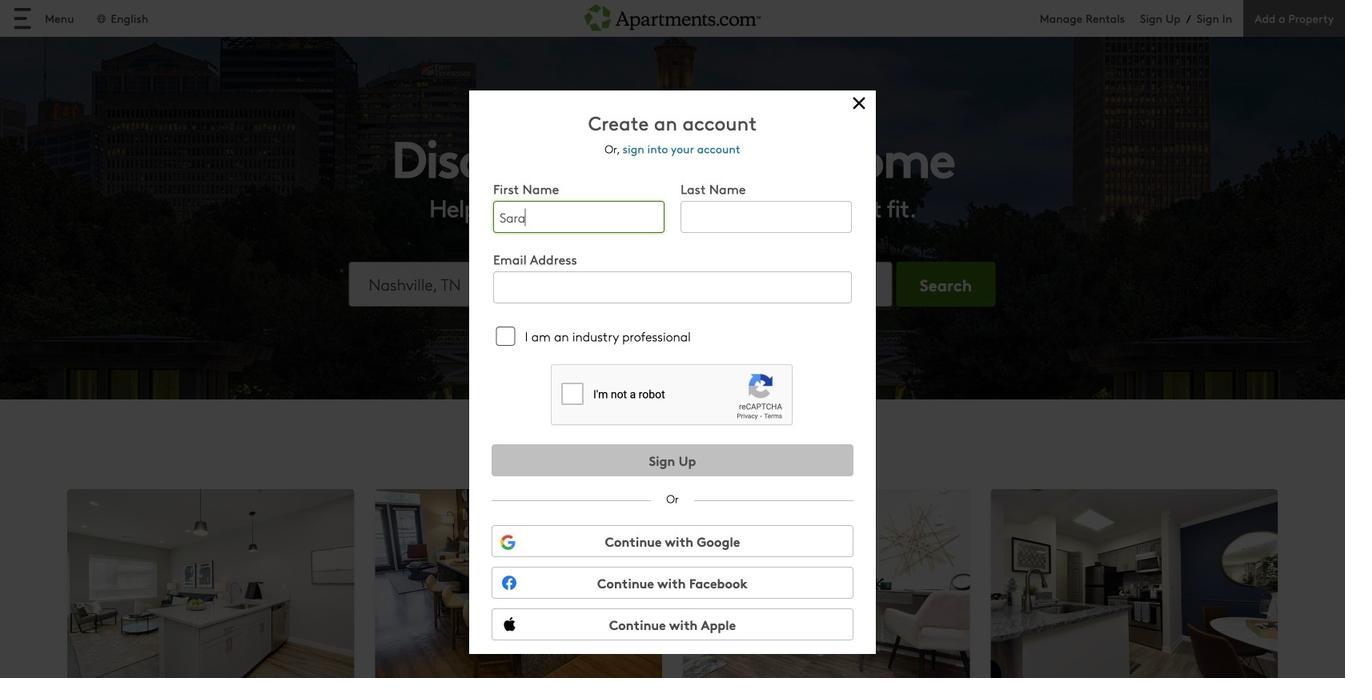Task type: locate. For each thing, give the bounding box(es) containing it.
None text field
[[493, 201, 665, 233], [493, 272, 852, 304], [493, 201, 665, 233], [493, 272, 852, 304]]

None text field
[[681, 201, 852, 233]]

apartments.com logo image
[[584, 0, 761, 31]]



Task type: describe. For each thing, give the bounding box(es) containing it.
close image
[[847, 91, 871, 115]]



Task type: vqa. For each thing, say whether or not it's contained in the screenshot.
search by location or point of interest text field
no



